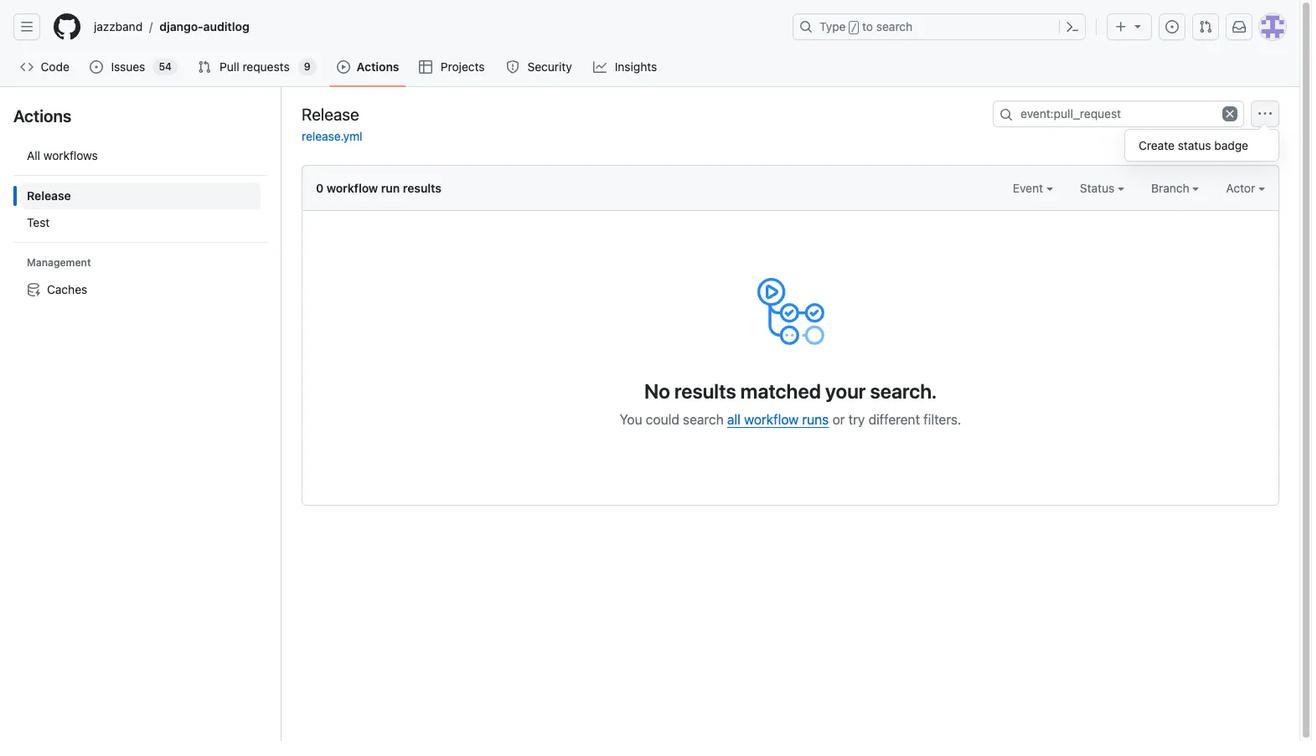 Task type: locate. For each thing, give the bounding box(es) containing it.
1 horizontal spatial actions
[[357, 60, 399, 74]]

0 horizontal spatial actions
[[13, 106, 71, 126]]

workflows
[[43, 148, 98, 163]]

0 vertical spatial release
[[302, 104, 359, 124]]

results
[[403, 181, 442, 195], [675, 380, 736, 403]]

insights link
[[587, 54, 665, 80]]

None search field
[[993, 101, 1245, 127]]

caches
[[47, 282, 87, 297]]

0 horizontal spatial results
[[403, 181, 442, 195]]

workflow down matched
[[744, 412, 799, 427]]

/ left django-
[[149, 20, 153, 34]]

list
[[87, 13, 783, 40], [13, 136, 267, 310]]

/ left to at the right
[[851, 22, 857, 34]]

run
[[381, 181, 400, 195]]

0 vertical spatial search
[[877, 19, 913, 34]]

play image
[[337, 60, 350, 74]]

release
[[302, 104, 359, 124], [27, 189, 71, 203]]

search
[[877, 19, 913, 34], [683, 412, 724, 427]]

1 vertical spatial list
[[13, 136, 267, 310]]

0 vertical spatial list
[[87, 13, 783, 40]]

0 horizontal spatial workflow
[[327, 181, 378, 195]]

1 vertical spatial actions
[[13, 106, 71, 126]]

create status badge
[[1139, 138, 1249, 153]]

/ inside type / to search
[[851, 22, 857, 34]]

actions right play icon
[[357, 60, 399, 74]]

django-auditlog link
[[153, 13, 256, 40]]

command palette image
[[1066, 20, 1080, 34]]

/
[[149, 20, 153, 34], [851, 22, 857, 34]]

issue opened image
[[90, 60, 103, 74]]

you could search all workflow runs or try different filters.
[[620, 412, 962, 427]]

django-
[[159, 19, 203, 34]]

workflow right 0
[[327, 181, 378, 195]]

search left all
[[683, 412, 724, 427]]

0 horizontal spatial release
[[27, 189, 71, 203]]

search image
[[1000, 108, 1013, 122]]

create status badge button
[[1126, 133, 1279, 158]]

jazzband
[[94, 19, 143, 34]]

code
[[41, 60, 69, 74]]

you
[[620, 412, 643, 427]]

/ inside "jazzband / django-auditlog"
[[149, 20, 153, 34]]

search right to at the right
[[877, 19, 913, 34]]

workflow
[[327, 181, 378, 195], [744, 412, 799, 427]]

no results matched your search.
[[644, 380, 937, 403]]

actions link
[[330, 54, 406, 80]]

1 horizontal spatial /
[[851, 22, 857, 34]]

0 horizontal spatial /
[[149, 20, 153, 34]]

release up release.yml link
[[302, 104, 359, 124]]

actions up the 'all'
[[13, 106, 71, 126]]

shield image
[[506, 60, 520, 74]]

your
[[826, 380, 866, 403]]

insights
[[615, 60, 657, 74]]

branch
[[1152, 181, 1193, 195]]

actor button
[[1227, 179, 1266, 197]]

event button
[[1013, 179, 1053, 197]]

notifications image
[[1233, 20, 1246, 34]]

security
[[528, 60, 572, 74]]

1 horizontal spatial results
[[675, 380, 736, 403]]

0 vertical spatial actions
[[357, 60, 399, 74]]

results right "run"
[[403, 181, 442, 195]]

0 horizontal spatial search
[[683, 412, 724, 427]]

1 horizontal spatial workflow
[[744, 412, 799, 427]]

release up test
[[27, 189, 71, 203]]

create
[[1139, 138, 1175, 153]]

1 vertical spatial release
[[27, 189, 71, 203]]

code link
[[13, 54, 77, 80]]

0 vertical spatial results
[[403, 181, 442, 195]]

release.yml link
[[302, 129, 363, 143]]

homepage image
[[54, 13, 80, 40]]

projects
[[441, 60, 485, 74]]

1 horizontal spatial search
[[877, 19, 913, 34]]

results up all
[[675, 380, 736, 403]]

code image
[[20, 60, 34, 74]]

actions
[[357, 60, 399, 74], [13, 106, 71, 126]]

all workflows link
[[20, 142, 261, 169]]

different
[[869, 412, 920, 427]]

search.
[[870, 380, 937, 403]]



Task type: describe. For each thing, give the bounding box(es) containing it.
issues
[[111, 60, 145, 74]]

jazzband link
[[87, 13, 149, 40]]

table image
[[419, 60, 433, 74]]

could
[[646, 412, 680, 427]]

requests
[[243, 60, 290, 74]]

0
[[316, 181, 324, 195]]

jazzband / django-auditlog
[[94, 19, 249, 34]]

54
[[159, 60, 172, 73]]

issue opened image
[[1166, 20, 1179, 34]]

all
[[727, 412, 741, 427]]

clear filters image
[[1223, 106, 1238, 122]]

all
[[27, 148, 40, 163]]

list containing all workflows
[[13, 136, 267, 310]]

/ for type
[[851, 22, 857, 34]]

projects link
[[413, 54, 493, 80]]

security link
[[500, 54, 580, 80]]

or
[[833, 412, 845, 427]]

list containing jazzband
[[87, 13, 783, 40]]

0 workflow run results
[[316, 181, 442, 195]]

filter workflows element
[[20, 183, 261, 236]]

type
[[820, 19, 846, 34]]

caches link
[[20, 277, 261, 303]]

auditlog
[[203, 19, 249, 34]]

plus image
[[1115, 20, 1128, 34]]

pull
[[220, 60, 239, 74]]

graph image
[[594, 60, 607, 74]]

to
[[863, 19, 873, 34]]

management
[[27, 256, 91, 269]]

status
[[1080, 181, 1118, 195]]

matched
[[741, 380, 821, 403]]

show workflow options image
[[1259, 107, 1272, 121]]

filters.
[[924, 412, 962, 427]]

runs
[[802, 412, 829, 427]]

release inside release link
[[27, 189, 71, 203]]

test link
[[20, 210, 261, 236]]

1 vertical spatial results
[[675, 380, 736, 403]]

git pull request image
[[198, 60, 211, 74]]

1 vertical spatial search
[[683, 412, 724, 427]]

release.yml
[[302, 129, 363, 143]]

all workflows
[[27, 148, 98, 163]]

9
[[304, 60, 311, 73]]

pull requests
[[220, 60, 290, 74]]

github actions image
[[757, 278, 824, 345]]

1 horizontal spatial release
[[302, 104, 359, 124]]

badge
[[1215, 138, 1249, 153]]

status button
[[1080, 179, 1125, 197]]

1 vertical spatial workflow
[[744, 412, 799, 427]]

/ for jazzband
[[149, 20, 153, 34]]

git pull request image
[[1199, 20, 1213, 34]]

0 vertical spatial workflow
[[327, 181, 378, 195]]

type / to search
[[820, 19, 913, 34]]

event
[[1013, 181, 1047, 195]]

status
[[1178, 138, 1212, 153]]

triangle down image
[[1131, 19, 1145, 33]]

all workflow runs link
[[727, 412, 829, 427]]

no
[[644, 380, 670, 403]]

test
[[27, 215, 50, 230]]

try
[[849, 412, 865, 427]]

actor
[[1227, 181, 1259, 195]]

release link
[[20, 183, 261, 210]]



Task type: vqa. For each thing, say whether or not it's contained in the screenshot.
bottommost git pull request icon
no



